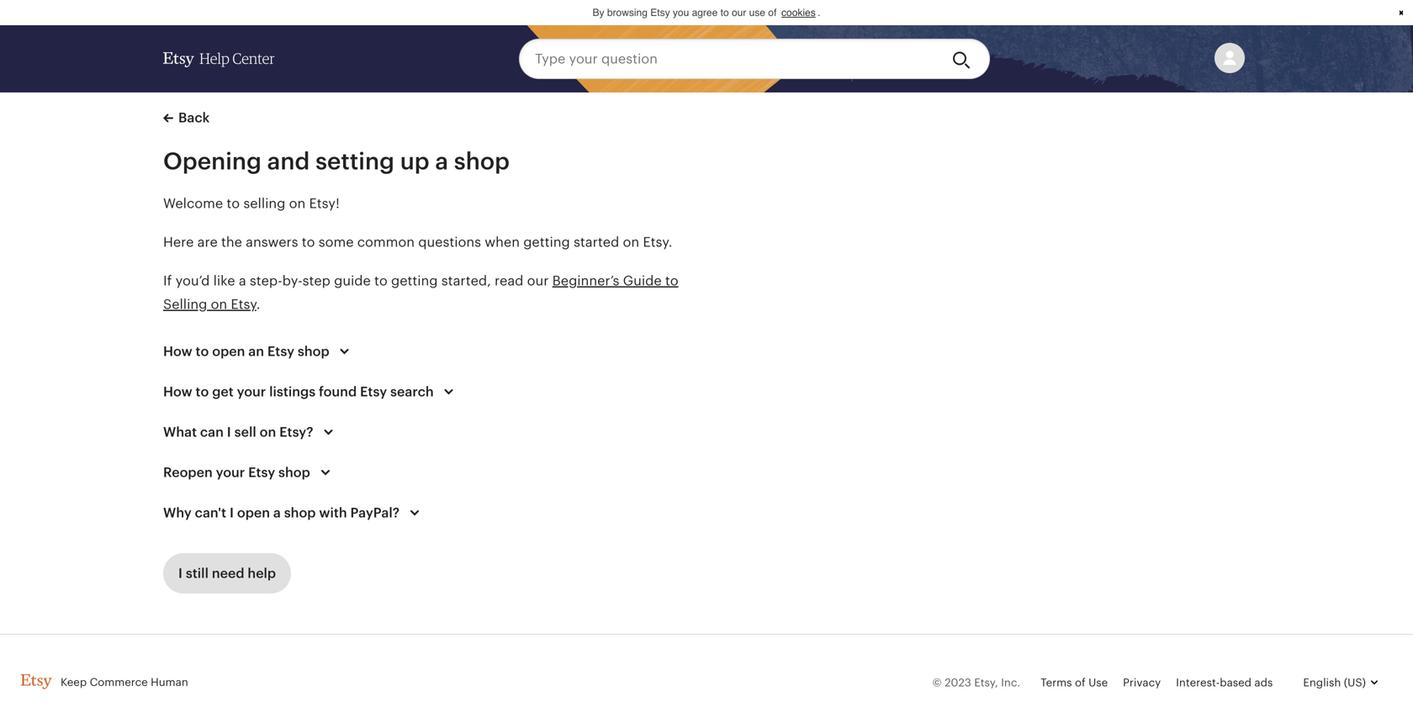 Task type: locate. For each thing, give the bounding box(es) containing it.
of right use
[[768, 7, 777, 19]]

0 vertical spatial i
[[227, 425, 231, 440]]

a right up
[[435, 148, 449, 175]]

to right 'guide'
[[374, 273, 388, 289]]

a
[[435, 148, 449, 175], [239, 273, 246, 289], [273, 506, 281, 521]]

None search field
[[519, 39, 990, 79]]

read
[[495, 273, 524, 289]]

what can i sell on etsy?
[[163, 425, 314, 440]]

1 vertical spatial a
[[239, 273, 246, 289]]

1 horizontal spatial .
[[818, 7, 821, 19]]

getting for started
[[524, 235, 570, 250]]

shop up 'how to get your listings found etsy search' dropdown button
[[298, 344, 330, 359]]

your
[[237, 385, 266, 400], [216, 465, 245, 480]]

shop for an
[[298, 344, 330, 359]]

inc.
[[1001, 677, 1021, 690]]

a down reopen your etsy shop dropdown button
[[273, 506, 281, 521]]

etsy left you
[[651, 7, 670, 19]]

i for sell
[[227, 425, 231, 440]]

1 vertical spatial your
[[216, 465, 245, 480]]

why
[[163, 506, 192, 521]]

how up what
[[163, 385, 192, 400]]

0 vertical spatial getting
[[524, 235, 570, 250]]

1 horizontal spatial getting
[[524, 235, 570, 250]]

shop inside dropdown button
[[284, 506, 316, 521]]

1 vertical spatial getting
[[391, 273, 438, 289]]

to right agree
[[721, 7, 729, 19]]

help center link
[[163, 35, 275, 82]]

how to get your listings found etsy search
[[163, 385, 434, 400]]

reopen your etsy shop
[[163, 465, 310, 480]]

. right cookies
[[818, 7, 821, 19]]

on inside dropdown button
[[260, 425, 276, 440]]

a inside why can't i open a shop with paypal? dropdown button
[[273, 506, 281, 521]]

getting down here are the answers to some common questions when getting started on etsy.
[[391, 273, 438, 289]]

1 horizontal spatial our
[[732, 7, 747, 19]]

of left use on the bottom
[[1075, 677, 1086, 690]]

you
[[673, 7, 689, 19]]

keep commerce human
[[61, 676, 188, 689]]

i left "still"
[[178, 566, 183, 581]]

opening and setting up a shop
[[163, 148, 510, 175]]

open down reopen your etsy shop dropdown button
[[237, 506, 270, 521]]

1 horizontal spatial of
[[1075, 677, 1086, 690]]

2 horizontal spatial a
[[435, 148, 449, 175]]

on down 'like'
[[211, 297, 227, 312]]

0 vertical spatial your
[[237, 385, 266, 400]]

1 vertical spatial i
[[230, 506, 234, 521]]

getting right the when
[[524, 235, 570, 250]]

how
[[163, 344, 192, 359], [163, 385, 192, 400]]

1 vertical spatial how
[[163, 385, 192, 400]]

a right 'like'
[[239, 273, 246, 289]]

0 vertical spatial open
[[212, 344, 245, 359]]

up
[[400, 148, 430, 175]]

to right "guide" on the top left
[[665, 273, 679, 289]]

if you'd like a step-by-step guide to getting started, read our
[[163, 273, 553, 289]]

to left selling
[[227, 196, 240, 211]]

0 vertical spatial our
[[732, 7, 747, 19]]

based
[[1220, 677, 1252, 690]]

to inside cookie consent dialog
[[721, 7, 729, 19]]

if
[[163, 273, 172, 289]]

open
[[212, 344, 245, 359], [237, 506, 270, 521]]

open left an
[[212, 344, 245, 359]]

.
[[818, 7, 821, 19], [256, 297, 260, 312]]

2 how from the top
[[163, 385, 192, 400]]

©
[[933, 677, 942, 690]]

getting
[[524, 235, 570, 250], [391, 273, 438, 289]]

0 vertical spatial .
[[818, 7, 821, 19]]

open inside why can't i open a shop with paypal? dropdown button
[[237, 506, 270, 521]]

cookies
[[782, 7, 816, 19]]

need
[[212, 566, 244, 581]]

your right get
[[237, 385, 266, 400]]

i
[[227, 425, 231, 440], [230, 506, 234, 521], [178, 566, 183, 581]]

welcome to selling on etsy!
[[163, 196, 340, 211]]

a for up
[[435, 148, 449, 175]]

paypal?
[[350, 506, 400, 521]]

on
[[289, 196, 306, 211], [623, 235, 640, 250], [211, 297, 227, 312], [260, 425, 276, 440]]

2 vertical spatial a
[[273, 506, 281, 521]]

our
[[732, 7, 747, 19], [527, 273, 549, 289]]

0 horizontal spatial of
[[768, 7, 777, 19]]

etsy inside cookie consent dialog
[[651, 7, 670, 19]]

to left some
[[302, 235, 315, 250]]

i left 'sell'
[[227, 425, 231, 440]]

help
[[199, 50, 230, 67]]

are
[[197, 235, 218, 250]]

by-
[[282, 273, 303, 289]]

1 vertical spatial .
[[256, 297, 260, 312]]

started,
[[442, 273, 491, 289]]

1 horizontal spatial a
[[273, 506, 281, 521]]

i inside dropdown button
[[230, 506, 234, 521]]

our inside cookie consent dialog
[[732, 7, 747, 19]]

shop for up
[[454, 148, 510, 175]]

1 vertical spatial open
[[237, 506, 270, 521]]

can't
[[195, 506, 226, 521]]

of
[[768, 7, 777, 19], [1075, 677, 1086, 690]]

privacy link
[[1123, 677, 1161, 690]]

2023
[[945, 677, 972, 690]]

2 vertical spatial i
[[178, 566, 183, 581]]

0 vertical spatial how
[[163, 344, 192, 359]]

selling
[[243, 196, 286, 211]]

can
[[200, 425, 224, 440]]

etsy down the what can i sell on etsy? dropdown button at left bottom
[[248, 465, 275, 480]]

how to open an etsy shop button
[[148, 332, 370, 372]]

. down step-
[[256, 297, 260, 312]]

like
[[213, 273, 235, 289]]

you'd
[[176, 273, 210, 289]]

browsing
[[607, 7, 648, 19]]

0 horizontal spatial getting
[[391, 273, 438, 289]]

terms of use link
[[1041, 677, 1108, 690]]

0 horizontal spatial a
[[239, 273, 246, 289]]

still
[[186, 566, 209, 581]]

guide
[[623, 273, 662, 289]]

your down "what can i sell on etsy?"
[[216, 465, 245, 480]]

etsy image
[[163, 52, 194, 67]]

our right read
[[527, 273, 549, 289]]

etsy?
[[279, 425, 314, 440]]

help
[[248, 566, 276, 581]]

0 vertical spatial of
[[768, 7, 777, 19]]

i right can't on the bottom left of the page
[[230, 506, 234, 521]]

1 how from the top
[[163, 344, 192, 359]]

questions
[[418, 235, 481, 250]]

shop
[[454, 148, 510, 175], [298, 344, 330, 359], [279, 465, 310, 480], [284, 506, 316, 521]]

0 vertical spatial a
[[435, 148, 449, 175]]

etsy
[[651, 7, 670, 19], [231, 297, 256, 312], [267, 344, 294, 359], [360, 385, 387, 400], [248, 465, 275, 480]]

how down selling
[[163, 344, 192, 359]]

search
[[390, 385, 434, 400]]

shop right up
[[454, 148, 510, 175]]

by
[[593, 7, 605, 19]]

© 2023 etsy, inc. link
[[933, 677, 1021, 690]]

Type your question search field
[[519, 39, 939, 79]]

1 vertical spatial our
[[527, 273, 549, 289]]

shop left with
[[284, 506, 316, 521]]

i inside dropdown button
[[227, 425, 231, 440]]

your inside reopen your etsy shop dropdown button
[[216, 465, 245, 480]]

on right 'sell'
[[260, 425, 276, 440]]

our left use
[[732, 7, 747, 19]]

english
[[1304, 677, 1342, 690]]

etsy down 'like'
[[231, 297, 256, 312]]



Task type: vqa. For each thing, say whether or not it's contained in the screenshot.
THE WHAT
yes



Task type: describe. For each thing, give the bounding box(es) containing it.
cookie consent dialog
[[0, 0, 1414, 25]]

etsy!
[[309, 196, 340, 211]]

why can't i open a shop with paypal?
[[163, 506, 400, 521]]

guide
[[334, 273, 371, 289]]

beginner's guide to selling on etsy
[[163, 273, 679, 312]]

. inside cookie consent dialog
[[818, 7, 821, 19]]

to down selling
[[196, 344, 209, 359]]

setting
[[316, 148, 395, 175]]

keep
[[61, 676, 87, 689]]

when
[[485, 235, 520, 250]]

center
[[233, 50, 275, 67]]

human
[[151, 676, 188, 689]]

back
[[178, 110, 210, 125]]

i for open
[[230, 506, 234, 521]]

i still need help
[[178, 566, 276, 581]]

on inside beginner's guide to selling on etsy
[[211, 297, 227, 312]]

reopen
[[163, 465, 213, 480]]

© 2023 etsy, inc.
[[933, 677, 1021, 690]]

back link
[[163, 108, 210, 128]]

to inside beginner's guide to selling on etsy
[[665, 273, 679, 289]]

started
[[574, 235, 620, 250]]

open inside how to open an etsy shop dropdown button
[[212, 344, 245, 359]]

cookies link
[[780, 5, 818, 21]]

(us)
[[1344, 677, 1367, 690]]

beginner's guide to selling on etsy link
[[163, 273, 679, 312]]

interest-based ads
[[1176, 677, 1273, 690]]

how for how to open an etsy shop
[[163, 344, 192, 359]]

here
[[163, 235, 194, 250]]

0 horizontal spatial our
[[527, 273, 549, 289]]

some
[[319, 235, 354, 250]]

listings
[[269, 385, 316, 400]]

1 vertical spatial of
[[1075, 677, 1086, 690]]

by browsing etsy you agree to our use of cookies .
[[593, 7, 821, 19]]

welcome
[[163, 196, 223, 211]]

english (us) button
[[1289, 663, 1393, 703]]

how to get your listings found etsy search button
[[148, 372, 474, 412]]

of inside cookie consent dialog
[[768, 7, 777, 19]]

interest-
[[1176, 677, 1220, 690]]

etsy right an
[[267, 344, 294, 359]]

on left etsy!
[[289, 196, 306, 211]]

why can't i open a shop with paypal? button
[[148, 493, 440, 533]]

found
[[319, 385, 357, 400]]

interest-based ads link
[[1176, 677, 1273, 690]]

reopen your etsy shop button
[[148, 453, 351, 493]]

use
[[749, 7, 766, 19]]

step
[[303, 273, 331, 289]]

ads
[[1255, 677, 1273, 690]]

how for how to get your listings found etsy search
[[163, 385, 192, 400]]

agree
[[692, 7, 718, 19]]

here are the answers to some common questions when getting started on etsy.
[[163, 235, 673, 250]]

sell
[[234, 425, 256, 440]]

shop up why can't i open a shop with paypal? dropdown button
[[279, 465, 310, 480]]

etsy.
[[643, 235, 673, 250]]

use
[[1089, 677, 1108, 690]]

what
[[163, 425, 197, 440]]

an
[[248, 344, 264, 359]]

commerce
[[90, 676, 148, 689]]

getting for started,
[[391, 273, 438, 289]]

terms
[[1041, 677, 1072, 690]]

beginner's
[[553, 273, 620, 289]]

answers
[[246, 235, 298, 250]]

and
[[267, 148, 310, 175]]

shop for open
[[284, 506, 316, 521]]

with
[[319, 506, 347, 521]]

etsy image
[[20, 675, 52, 690]]

0 horizontal spatial .
[[256, 297, 260, 312]]

your inside 'how to get your listings found etsy search' dropdown button
[[237, 385, 266, 400]]

etsy right found
[[360, 385, 387, 400]]

terms of use
[[1041, 677, 1108, 690]]

selling
[[163, 297, 207, 312]]

how to open an etsy shop
[[163, 344, 330, 359]]

english (us)
[[1304, 677, 1367, 690]]

get
[[212, 385, 234, 400]]

what can i sell on etsy? button
[[148, 412, 354, 453]]

etsy inside beginner's guide to selling on etsy
[[231, 297, 256, 312]]

to left get
[[196, 385, 209, 400]]

step-
[[250, 273, 282, 289]]

i still need help link
[[163, 554, 291, 594]]

help center
[[199, 50, 275, 67]]

the
[[221, 235, 242, 250]]

a for open
[[273, 506, 281, 521]]

etsy,
[[975, 677, 999, 690]]

on left etsy.
[[623, 235, 640, 250]]

opening
[[163, 148, 262, 175]]



